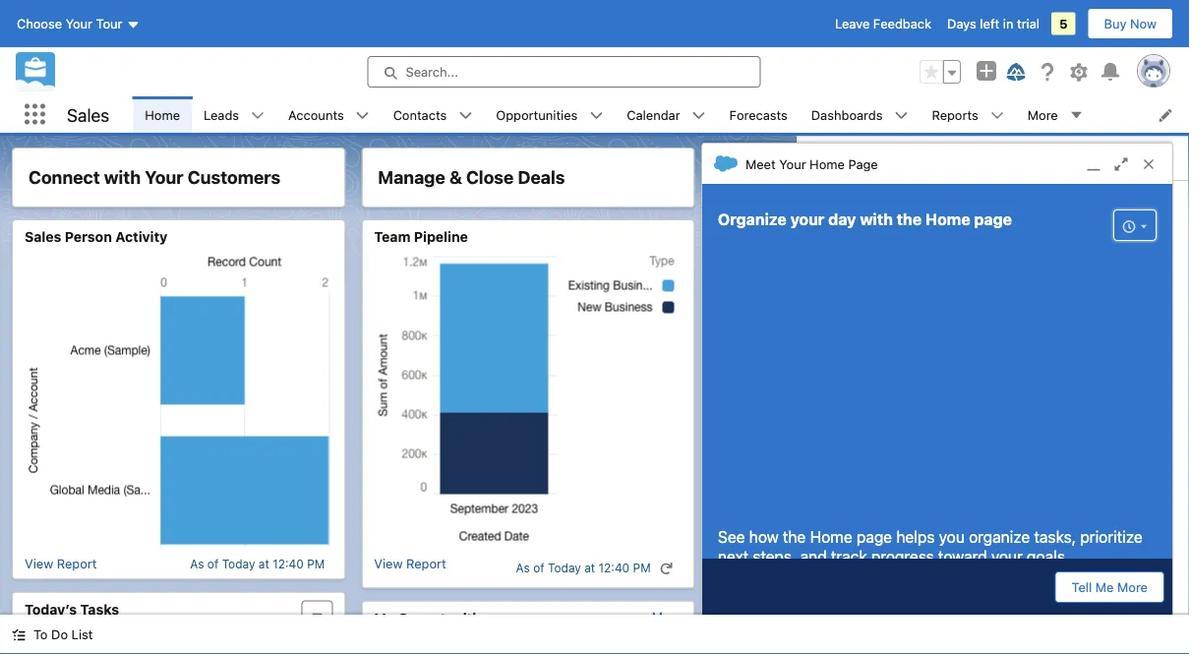 Task type: locate. For each thing, give the bounding box(es) containing it.
how inside trailhead salesforce user basics get started with salesforce and learn how to make it work for your bottom line.
[[903, 626, 927, 641]]

with right day
[[861, 210, 894, 229]]

your inside dialog
[[780, 157, 807, 171]]

make
[[946, 626, 978, 641]]

how
[[750, 528, 779, 547], [903, 626, 927, 641]]

organize
[[970, 528, 1031, 547]]

1 text default image from the left
[[251, 109, 265, 123]]

page right "you"
[[975, 210, 1013, 229]]

meet your home page
[[746, 157, 879, 171]]

view report
[[25, 557, 97, 571], [374, 557, 447, 571], [724, 557, 796, 571]]

view report link down see
[[724, 557, 796, 580]]

to do list
[[33, 627, 93, 642]]

1 horizontal spatial my
[[724, 610, 745, 626]]

text default image inside dashboards list item
[[895, 109, 909, 123]]

sales for sales
[[67, 104, 110, 125]]

1 view report link from the left
[[25, 557, 97, 571]]

opportunities inside list item
[[496, 107, 578, 122]]

more link for manage & close deals
[[652, 610, 683, 625]]

0 horizontal spatial of
[[208, 557, 219, 571]]

my
[[374, 610, 395, 626], [724, 610, 745, 626]]

your left bottom
[[1045, 626, 1071, 641]]

choose
[[17, 16, 62, 31]]

contacts
[[393, 107, 447, 122]]

home link
[[133, 96, 192, 133]]

2 view report link from the left
[[374, 557, 447, 580]]

and up bottom
[[1068, 607, 1090, 622]]

1 horizontal spatial with
[[861, 210, 894, 229]]

line.
[[1121, 626, 1146, 641]]

text default image inside leads list item
[[251, 109, 265, 123]]

2 horizontal spatial as
[[866, 562, 880, 575]]

get
[[903, 607, 924, 622]]

1 vertical spatial how
[[903, 626, 927, 641]]

1 horizontal spatial of
[[534, 562, 545, 575]]

more inside meet your home page dialog
[[1118, 580, 1149, 595]]

1 horizontal spatial opportunities
[[496, 107, 578, 122]]

my for manage & close deals
[[374, 610, 395, 626]]

0 horizontal spatial view report
[[25, 557, 97, 571]]

opportunities list item
[[485, 96, 615, 133]]

my leads
[[724, 610, 788, 626]]

by
[[768, 229, 784, 245]]

leads for leads
[[204, 107, 239, 122]]

1 horizontal spatial view report
[[374, 557, 447, 571]]

salesforce down basics
[[1002, 607, 1065, 622]]

0 horizontal spatial the
[[783, 528, 806, 547]]

at for build
[[935, 562, 945, 575]]

leads
[[204, 107, 239, 122], [724, 229, 764, 245], [748, 610, 788, 626]]

my leads link
[[724, 610, 788, 627]]

with
[[104, 167, 141, 188], [861, 210, 894, 229], [973, 607, 998, 622]]

for left "you"
[[892, 211, 914, 230]]

more
[[1028, 107, 1059, 122], [1118, 213, 1149, 228], [1118, 580, 1149, 595], [652, 610, 683, 625], [1002, 610, 1032, 625]]

how up steps,
[[750, 528, 779, 547]]

it
[[981, 626, 989, 641]]

text default image inside more popup button
[[1071, 108, 1084, 122]]

your
[[66, 16, 93, 31], [780, 157, 807, 171], [145, 167, 184, 188], [775, 167, 814, 188]]

home
[[145, 107, 180, 122], [810, 157, 845, 171], [926, 210, 971, 229], [811, 528, 853, 547]]

1 horizontal spatial pipeline
[[818, 167, 885, 188]]

view report link up today's
[[25, 557, 97, 571]]

with up it
[[973, 607, 998, 622]]

your right meet
[[780, 157, 807, 171]]

2 horizontal spatial with
[[973, 607, 998, 622]]

2 horizontal spatial view report
[[724, 557, 796, 571]]

more inside button
[[1118, 213, 1149, 228]]

as
[[190, 557, 204, 571], [516, 562, 530, 575], [866, 562, 880, 575]]

pm
[[307, 557, 325, 571], [633, 562, 651, 575], [983, 562, 1001, 575]]

salesforce
[[903, 579, 984, 597], [1002, 607, 1065, 622]]

1 horizontal spatial pm
[[633, 562, 651, 575]]

view report up my opportunities
[[374, 557, 447, 571]]

1 horizontal spatial how
[[903, 626, 927, 641]]

as for build
[[866, 562, 880, 575]]

2 vertical spatial with
[[973, 607, 998, 622]]

pm for build
[[983, 562, 1001, 575]]

dashboards link
[[800, 96, 895, 133]]

of
[[208, 557, 219, 571], [534, 562, 545, 575], [883, 562, 895, 575]]

tasks
[[80, 601, 119, 618]]

0 vertical spatial sales
[[67, 104, 110, 125]]

0 horizontal spatial opportunities
[[398, 610, 492, 626]]

leads for leads by source
[[724, 229, 764, 245]]

1 horizontal spatial view report link
[[374, 557, 447, 580]]

as of today at 12:​40 pm for build
[[866, 562, 1001, 575]]

0 horizontal spatial more link
[[652, 610, 683, 625]]

your inside popup button
[[66, 16, 93, 31]]

1 horizontal spatial today
[[548, 562, 581, 575]]

1 my from the left
[[374, 610, 395, 626]]

1 horizontal spatial your
[[992, 548, 1023, 566]]

2 report from the left
[[407, 557, 447, 571]]

2 horizontal spatial report
[[756, 557, 796, 571]]

text default image
[[1071, 108, 1084, 122], [356, 109, 370, 123], [692, 109, 706, 123], [895, 109, 909, 123], [715, 152, 738, 176], [660, 562, 674, 576], [1010, 562, 1024, 576], [12, 628, 26, 642]]

today for manage & close deals
[[548, 562, 581, 575]]

more link left my leads link
[[652, 610, 683, 625]]

how down get
[[903, 626, 927, 641]]

view more button
[[1069, 205, 1165, 236]]

0 vertical spatial leads
[[204, 107, 239, 122]]

0 horizontal spatial how
[[750, 528, 779, 547]]

1 horizontal spatial at
[[585, 562, 596, 575]]

1 vertical spatial with
[[861, 210, 894, 229]]

0 horizontal spatial today
[[222, 557, 255, 571]]

1 horizontal spatial 12:​40
[[599, 562, 630, 575]]

0 horizontal spatial page
[[857, 528, 893, 547]]

1 horizontal spatial as of today at 12:​40 pm
[[516, 562, 651, 575]]

1 vertical spatial opportunities
[[398, 610, 492, 626]]

home left leads "link"
[[145, 107, 180, 122]]

text default image inside contacts list item
[[459, 109, 473, 123]]

text default image inside the accounts list item
[[356, 109, 370, 123]]

view report link for customers
[[25, 557, 97, 571]]

1 vertical spatial your
[[992, 548, 1023, 566]]

2 horizontal spatial at
[[935, 562, 945, 575]]

0 horizontal spatial as
[[190, 557, 204, 571]]

text default image left the accounts
[[251, 109, 265, 123]]

selected
[[821, 211, 888, 230]]

your inside see how the home page helps you organize tasks, prioritize next steps, and track progress toward your goals.
[[992, 548, 1023, 566]]

dashboards
[[812, 107, 883, 122]]

view report link
[[25, 557, 97, 571], [374, 557, 447, 580], [724, 557, 796, 580]]

text default image down search... button at the top of the page
[[590, 109, 604, 123]]

2 horizontal spatial view report link
[[724, 557, 796, 580]]

sales left person
[[25, 229, 61, 245]]

see
[[719, 528, 746, 547]]

pipeline up day
[[818, 167, 885, 188]]

2 text default image from the left
[[459, 109, 473, 123]]

sales up 'connect'
[[67, 104, 110, 125]]

reports list item
[[921, 96, 1017, 133]]

more link up work
[[1002, 610, 1032, 625]]

opportunities
[[496, 107, 578, 122], [398, 610, 492, 626]]

text default image right contacts
[[459, 109, 473, 123]]

1 view report from the left
[[25, 557, 97, 571]]

0 horizontal spatial pipeline
[[414, 229, 468, 245]]

3 text default image from the left
[[590, 109, 604, 123]]

and inside trailhead salesforce user basics get started with salesforce and learn how to make it work for your bottom line.
[[1068, 607, 1090, 622]]

4 text default image from the left
[[991, 109, 1005, 123]]

with right 'connect'
[[104, 167, 141, 188]]

my opportunities link
[[374, 610, 492, 627]]

0 horizontal spatial 12:​40
[[273, 557, 304, 571]]

leads right home link
[[204, 107, 239, 122]]

text default image
[[251, 109, 265, 123], [459, 109, 473, 123], [590, 109, 604, 123], [991, 109, 1005, 123]]

see how the home page helps you organize tasks, prioritize next steps, and track progress toward your goals.
[[719, 528, 1144, 566]]

your left day
[[791, 210, 825, 229]]

1 horizontal spatial and
[[1068, 607, 1090, 622]]

text default image right reports
[[991, 109, 1005, 123]]

view for manage & close deals
[[374, 557, 403, 571]]

1 horizontal spatial report
[[407, 557, 447, 571]]

0 horizontal spatial view report link
[[25, 557, 97, 571]]

the right selected
[[897, 210, 922, 229]]

goals.
[[1028, 548, 1070, 566]]

report for customers
[[57, 557, 97, 571]]

with inside trailhead salesforce user basics get started with salesforce and learn how to make it work for your bottom line.
[[973, 607, 998, 622]]

view inside view more button
[[1086, 213, 1115, 228]]

your down home link
[[145, 167, 184, 188]]

tasks,
[[1035, 528, 1077, 547]]

leads down steps,
[[748, 610, 788, 626]]

and left track
[[801, 548, 827, 566]]

1 vertical spatial and
[[1068, 607, 1090, 622]]

text default image inside opportunities list item
[[590, 109, 604, 123]]

trailhead salesforce user basics get started with salesforce and learn how to make it work for your bottom line.
[[903, 562, 1146, 641]]

manage & close deals
[[378, 167, 565, 188]]

0 vertical spatial opportunities
[[496, 107, 578, 122]]

view for connect with your customers
[[25, 557, 53, 571]]

2 horizontal spatial your
[[1045, 626, 1071, 641]]

report right next
[[756, 557, 796, 571]]

1 vertical spatial salesforce
[[1002, 607, 1065, 622]]

1 more link from the left
[[652, 610, 683, 625]]

home up track
[[811, 528, 853, 547]]

0 horizontal spatial sales
[[25, 229, 61, 245]]

pipeline
[[818, 167, 885, 188], [414, 229, 468, 245]]

the up steps,
[[783, 528, 806, 547]]

my inside my opportunities link
[[374, 610, 395, 626]]

more link
[[652, 610, 683, 625], [1002, 610, 1032, 625]]

pm for manage
[[633, 562, 651, 575]]

pipeline right team
[[414, 229, 468, 245]]

0 vertical spatial page
[[975, 210, 1013, 229]]

tell me more
[[1072, 580, 1149, 595]]

0 vertical spatial how
[[750, 528, 779, 547]]

for
[[892, 211, 914, 230], [1025, 626, 1041, 641]]

1 report from the left
[[57, 557, 97, 571]]

0 horizontal spatial for
[[892, 211, 914, 230]]

1 horizontal spatial more link
[[1002, 610, 1032, 625]]

view report up today's
[[25, 557, 97, 571]]

page
[[975, 210, 1013, 229], [857, 528, 893, 547]]

text default image for contacts
[[459, 109, 473, 123]]

for down show more my leads records element
[[1025, 626, 1041, 641]]

0 horizontal spatial my
[[374, 610, 395, 626]]

0 vertical spatial with
[[104, 167, 141, 188]]

1 horizontal spatial the
[[897, 210, 922, 229]]

leads inside "link"
[[204, 107, 239, 122]]

leave
[[836, 16, 870, 31]]

today
[[222, 557, 255, 571], [548, 562, 581, 575], [898, 562, 931, 575]]

view report down see
[[724, 557, 796, 571]]

list
[[71, 627, 93, 642]]

leads left by
[[724, 229, 764, 245]]

0 horizontal spatial with
[[104, 167, 141, 188]]

0 vertical spatial the
[[897, 210, 922, 229]]

show more my opportunities records element
[[652, 610, 683, 625]]

meet your home page dialog
[[702, 143, 1174, 615]]

your
[[791, 210, 825, 229], [992, 548, 1023, 566], [1045, 626, 1071, 641]]

2 view report from the left
[[374, 557, 447, 571]]

forecasts link
[[718, 96, 800, 133]]

2 horizontal spatial as of today at 12:​40 pm
[[866, 562, 1001, 575]]

my inside my leads link
[[724, 610, 745, 626]]

1 vertical spatial page
[[857, 528, 893, 547]]

0 horizontal spatial your
[[791, 210, 825, 229]]

1 horizontal spatial for
[[1025, 626, 1041, 641]]

the
[[897, 210, 922, 229], [783, 528, 806, 547]]

1 horizontal spatial sales
[[67, 104, 110, 125]]

page inside see how the home page helps you organize tasks, prioritize next steps, and track progress toward your goals.
[[857, 528, 893, 547]]

1 vertical spatial sales
[[25, 229, 61, 245]]

1 vertical spatial for
[[1025, 626, 1041, 641]]

choose your tour
[[17, 16, 123, 31]]

view
[[1086, 213, 1115, 228], [25, 557, 53, 571], [374, 557, 403, 571], [724, 557, 753, 571]]

list
[[133, 96, 1190, 133]]

bottom
[[1075, 626, 1118, 641]]

2 horizontal spatial today
[[898, 562, 931, 575]]

2 horizontal spatial 12:​40
[[949, 562, 980, 575]]

0 horizontal spatial and
[[801, 548, 827, 566]]

1 vertical spatial leads
[[724, 229, 764, 245]]

page up track
[[857, 528, 893, 547]]

12:​40
[[273, 557, 304, 571], [599, 562, 630, 575], [949, 562, 980, 575]]

guidance center
[[813, 149, 933, 168]]

prioritize
[[1081, 528, 1144, 547]]

3 view report link from the left
[[724, 557, 796, 580]]

reports link
[[921, 96, 991, 133]]

progress
[[872, 548, 935, 566]]

0 vertical spatial salesforce
[[903, 579, 984, 597]]

your inside trailhead salesforce user basics get started with salesforce and learn how to make it work for your bottom line.
[[1045, 626, 1071, 641]]

report up my opportunities
[[407, 557, 447, 571]]

salesforce down trailhead
[[903, 579, 984, 597]]

0 vertical spatial for
[[892, 211, 914, 230]]

source
[[788, 229, 836, 245]]

2 more link from the left
[[1002, 610, 1032, 625]]

at
[[259, 557, 270, 571], [585, 562, 596, 575], [935, 562, 945, 575]]

your down organize
[[992, 548, 1023, 566]]

with inside meet your home page dialog
[[861, 210, 894, 229]]

2 horizontal spatial of
[[883, 562, 895, 575]]

1 vertical spatial the
[[783, 528, 806, 547]]

2 vertical spatial leads
[[748, 610, 788, 626]]

your right the build
[[775, 167, 814, 188]]

your left tour
[[66, 16, 93, 31]]

helps
[[897, 528, 936, 547]]

text default image for opportunities
[[590, 109, 604, 123]]

team pipeline
[[374, 229, 468, 245]]

0 horizontal spatial report
[[57, 557, 97, 571]]

2 my from the left
[[724, 610, 745, 626]]

manage
[[378, 167, 446, 188]]

2 horizontal spatial pm
[[983, 562, 1001, 575]]

1 horizontal spatial as
[[516, 562, 530, 575]]

2 vertical spatial your
[[1045, 626, 1071, 641]]

for inside trailhead salesforce user basics get started with salesforce and learn how to make it work for your bottom line.
[[1025, 626, 1041, 641]]

report up the today's tasks
[[57, 557, 97, 571]]

view for build your pipeline
[[724, 557, 753, 571]]

as for manage
[[516, 562, 530, 575]]

calendar list item
[[615, 96, 718, 133]]

text default image inside reports list item
[[991, 109, 1005, 123]]

left
[[981, 16, 1000, 31]]

view report link up my opportunities
[[374, 557, 447, 580]]

0 vertical spatial and
[[801, 548, 827, 566]]

leads by source
[[724, 229, 836, 245]]

group
[[920, 60, 962, 84]]

trial
[[1018, 16, 1040, 31]]

tell
[[1072, 580, 1093, 595]]



Task type: describe. For each thing, give the bounding box(es) containing it.
and inside see how the home page helps you organize tasks, prioritize next steps, and track progress toward your goals.
[[801, 548, 827, 566]]

to
[[931, 626, 943, 641]]

text default image inside meet your home page dialog
[[715, 152, 738, 176]]

your for build
[[775, 167, 814, 188]]

trailhead
[[903, 562, 957, 577]]

1 vertical spatial pipeline
[[414, 229, 468, 245]]

search... button
[[368, 56, 761, 88]]

buy
[[1105, 16, 1127, 31]]

&
[[450, 167, 462, 188]]

12:​40 for build your pipeline
[[949, 562, 980, 575]]

more link for build your pipeline
[[1002, 610, 1032, 625]]

person
[[65, 229, 112, 245]]

0 horizontal spatial at
[[259, 557, 270, 571]]

your for choose
[[66, 16, 93, 31]]

contacts link
[[382, 96, 459, 133]]

12:​40 for manage & close deals
[[599, 562, 630, 575]]

my opportunities
[[374, 610, 492, 626]]

1 horizontal spatial salesforce
[[1002, 607, 1065, 622]]

tour
[[96, 16, 123, 31]]

team
[[374, 229, 411, 245]]

1 horizontal spatial page
[[975, 210, 1013, 229]]

opportunities link
[[485, 96, 590, 133]]

home inside see how the home page helps you organize tasks, prioritize next steps, and track progress toward your goals.
[[811, 528, 853, 547]]

0 horizontal spatial pm
[[307, 557, 325, 571]]

work
[[993, 626, 1021, 641]]

view report link for deals
[[374, 557, 447, 580]]

accounts list item
[[277, 96, 382, 133]]

buy now button
[[1088, 8, 1174, 39]]

started
[[927, 607, 970, 622]]

you
[[940, 528, 965, 547]]

leave feedback link
[[836, 16, 932, 31]]

your for meet
[[780, 157, 807, 171]]

feedback
[[874, 16, 932, 31]]

view report for deals
[[374, 557, 447, 571]]

toward
[[939, 548, 988, 566]]

calendar link
[[615, 96, 692, 133]]

tell me more link
[[1056, 572, 1165, 603]]

customers
[[188, 167, 281, 188]]

close
[[466, 167, 514, 188]]

build
[[728, 167, 771, 188]]

list containing home
[[133, 96, 1190, 133]]

show more my leads records element
[[1002, 610, 1032, 625]]

0 vertical spatial pipeline
[[818, 167, 885, 188]]

report for deals
[[407, 557, 447, 571]]

today for build your pipeline
[[898, 562, 931, 575]]

days
[[948, 16, 977, 31]]

today's
[[25, 601, 77, 618]]

connect with your customers
[[29, 167, 281, 188]]

text default image inside calendar list item
[[692, 109, 706, 123]]

home left 'page'
[[810, 157, 845, 171]]

buy now
[[1105, 16, 1157, 31]]

text default image for reports
[[991, 109, 1005, 123]]

meet
[[746, 157, 776, 171]]

5
[[1060, 16, 1068, 31]]

home down center
[[926, 210, 971, 229]]

to do list button
[[0, 615, 105, 655]]

today's tasks
[[25, 601, 119, 618]]

view report for customers
[[25, 557, 97, 571]]

track
[[832, 548, 868, 566]]

guidance
[[813, 149, 881, 168]]

contacts list item
[[382, 96, 485, 133]]

more button
[[1017, 96, 1096, 133]]

calendar
[[627, 107, 681, 122]]

home inside list
[[145, 107, 180, 122]]

user
[[987, 579, 1023, 597]]

selected for you
[[821, 211, 946, 230]]

dashboards list item
[[800, 96, 921, 133]]

forecasts
[[730, 107, 788, 122]]

day
[[829, 210, 857, 229]]

the inside see how the home page helps you organize tasks, prioritize next steps, and track progress toward your goals.
[[783, 528, 806, 547]]

search...
[[406, 64, 459, 79]]

leads link
[[192, 96, 251, 133]]

your for user
[[1045, 626, 1071, 641]]

0 horizontal spatial salesforce
[[903, 579, 984, 597]]

build your pipeline
[[728, 167, 885, 188]]

at for manage
[[585, 562, 596, 575]]

organize your day with the home page
[[719, 210, 1013, 229]]

as of today at 12:​40 pm for manage
[[516, 562, 651, 575]]

of for manage & close deals
[[534, 562, 545, 575]]

how inside see how the home page helps you organize tasks, prioritize next steps, and track progress toward your goals.
[[750, 528, 779, 547]]

accounts
[[288, 107, 344, 122]]

leave feedback
[[836, 16, 932, 31]]

salesforce user basics link
[[903, 579, 1077, 597]]

leads list item
[[192, 96, 277, 133]]

your for the
[[992, 548, 1023, 566]]

view more
[[1086, 213, 1149, 228]]

learn
[[1094, 607, 1124, 622]]

activity
[[115, 229, 168, 245]]

now
[[1131, 16, 1157, 31]]

choose your tour button
[[16, 8, 141, 39]]

to
[[33, 627, 48, 642]]

reports
[[933, 107, 979, 122]]

organize
[[719, 210, 787, 229]]

me
[[1096, 580, 1115, 595]]

0 vertical spatial your
[[791, 210, 825, 229]]

3 view report from the left
[[724, 557, 796, 571]]

days left in trial
[[948, 16, 1040, 31]]

0 horizontal spatial as of today at 12:​40 pm
[[190, 557, 325, 571]]

deals
[[518, 167, 565, 188]]

sales person activity
[[25, 229, 168, 245]]

of for build your pipeline
[[883, 562, 895, 575]]

page
[[849, 157, 879, 171]]

text default image inside to do list "button"
[[12, 628, 26, 642]]

connect
[[29, 167, 100, 188]]

do
[[51, 627, 68, 642]]

next
[[719, 548, 749, 566]]

in
[[1004, 16, 1014, 31]]

3 report from the left
[[756, 557, 796, 571]]

center
[[885, 149, 933, 168]]

you
[[917, 211, 946, 230]]

more inside popup button
[[1028, 107, 1059, 122]]

my for build your pipeline
[[724, 610, 745, 626]]

sales for sales person activity
[[25, 229, 61, 245]]

text default image for leads
[[251, 109, 265, 123]]



Task type: vqa. For each thing, say whether or not it's contained in the screenshot.
notes
no



